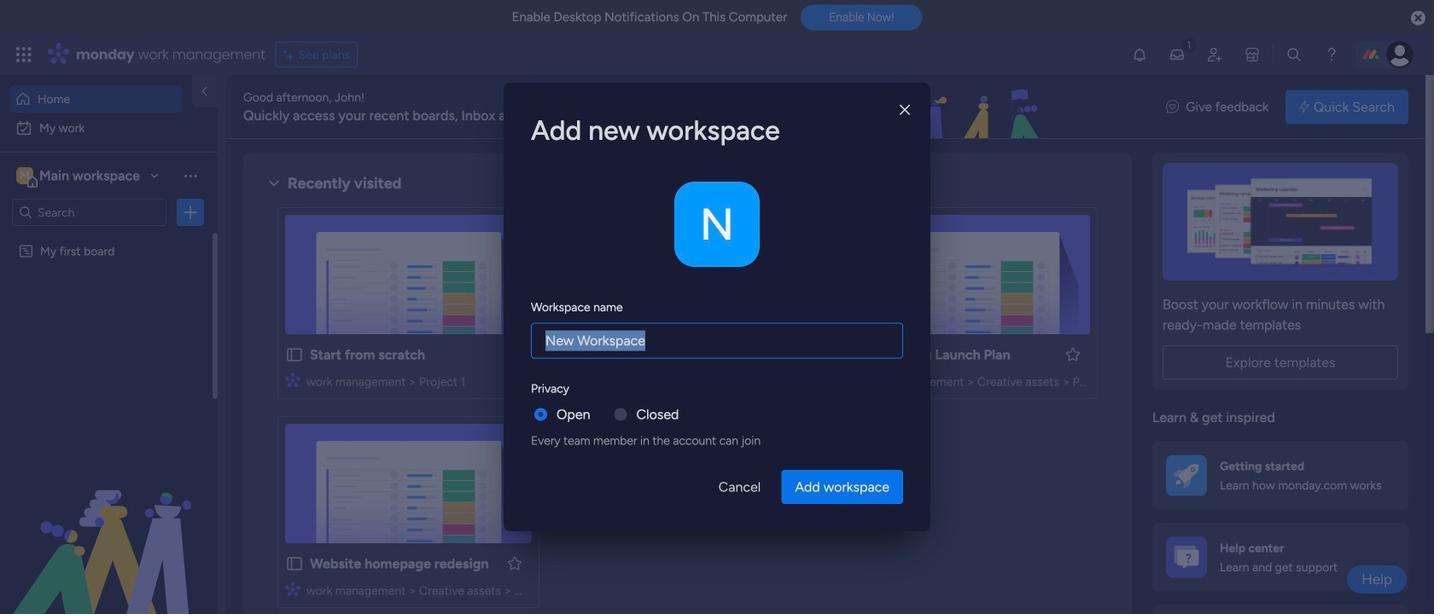 Task type: vqa. For each thing, say whether or not it's contained in the screenshot.
leftmost the lottie animation element
yes



Task type: locate. For each thing, give the bounding box(es) containing it.
list box
[[0, 234, 218, 496]]

templates image image
[[1168, 163, 1393, 281]]

1 vertical spatial option
[[10, 114, 207, 142]]

public board image for the top component image
[[564, 346, 583, 365]]

lottie animation image
[[670, 75, 1149, 140], [0, 442, 218, 615]]

quick search results list box
[[264, 194, 1210, 615]]

help center element
[[1153, 524, 1409, 592]]

Choose a name for your workspace field
[[531, 323, 903, 359]]

lottie animation image for right "lottie animation" element
[[670, 75, 1149, 140]]

2 vertical spatial option
[[0, 236, 218, 239]]

1 vertical spatial component image
[[285, 582, 301, 597]]

component image
[[564, 373, 580, 388], [285, 582, 301, 597]]

1 horizontal spatial component image
[[564, 373, 580, 388]]

1 vertical spatial lottie animation image
[[0, 442, 218, 615]]

1 vertical spatial heading
[[531, 298, 623, 316]]

public board image
[[285, 346, 304, 365], [564, 346, 583, 365], [285, 555, 304, 574]]

add to favorites image for the left component image
[[506, 555, 523, 572]]

heading
[[531, 110, 903, 151], [531, 298, 623, 316], [531, 380, 570, 398]]

0 horizontal spatial lottie animation image
[[0, 442, 218, 615]]

lottie animation element
[[670, 75, 1149, 140], [0, 442, 218, 615]]

option
[[10, 85, 182, 113], [10, 114, 207, 142], [0, 236, 218, 239]]

2 vertical spatial heading
[[531, 380, 570, 398]]

0 horizontal spatial component image
[[285, 582, 301, 597]]

1 heading from the top
[[531, 110, 903, 151]]

add to favorites image
[[506, 346, 523, 363], [1065, 346, 1082, 363], [506, 555, 523, 572]]

1 horizontal spatial lottie animation element
[[670, 75, 1149, 140]]

0 vertical spatial lottie animation element
[[670, 75, 1149, 140]]

public board image
[[844, 346, 862, 365]]

notifications image
[[1131, 46, 1148, 63]]

1 image
[[1182, 35, 1197, 54]]

1 horizontal spatial lottie animation image
[[670, 75, 1149, 140]]

0 vertical spatial heading
[[531, 110, 903, 151]]

component image
[[285, 373, 301, 388]]

0 vertical spatial component image
[[564, 373, 580, 388]]

0 horizontal spatial lottie animation element
[[0, 442, 218, 615]]

add to favorites image for component icon
[[506, 346, 523, 363]]

0 vertical spatial lottie animation image
[[670, 75, 1149, 140]]

v2 user feedback image
[[1166, 98, 1179, 117]]



Task type: describe. For each thing, give the bounding box(es) containing it.
public board image for component icon
[[285, 346, 304, 365]]

3 heading from the top
[[531, 380, 570, 398]]

workspace selection element
[[16, 166, 143, 188]]

2 heading from the top
[[531, 298, 623, 316]]

see plans image
[[283, 45, 299, 64]]

dapulse close image
[[1411, 10, 1426, 27]]

close recently visited image
[[264, 173, 284, 194]]

1 vertical spatial lottie animation element
[[0, 442, 218, 615]]

lottie animation image for the bottom "lottie animation" element
[[0, 442, 218, 615]]

monday marketplace image
[[1244, 46, 1261, 63]]

public board image for the left component image
[[285, 555, 304, 574]]

Search in workspace field
[[36, 203, 143, 222]]

search everything image
[[1286, 46, 1303, 63]]

close image
[[900, 104, 910, 116]]

update feed image
[[1169, 46, 1186, 63]]

help image
[[1323, 46, 1340, 63]]

workspace image
[[16, 166, 33, 185]]

select product image
[[15, 46, 32, 63]]

john smith image
[[1387, 41, 1414, 68]]

getting started element
[[1153, 442, 1409, 510]]

0 vertical spatial option
[[10, 85, 182, 113]]

v2 bolt switch image
[[1300, 98, 1310, 117]]

invite members image
[[1206, 46, 1223, 63]]

add to favorites image
[[785, 346, 803, 363]]



